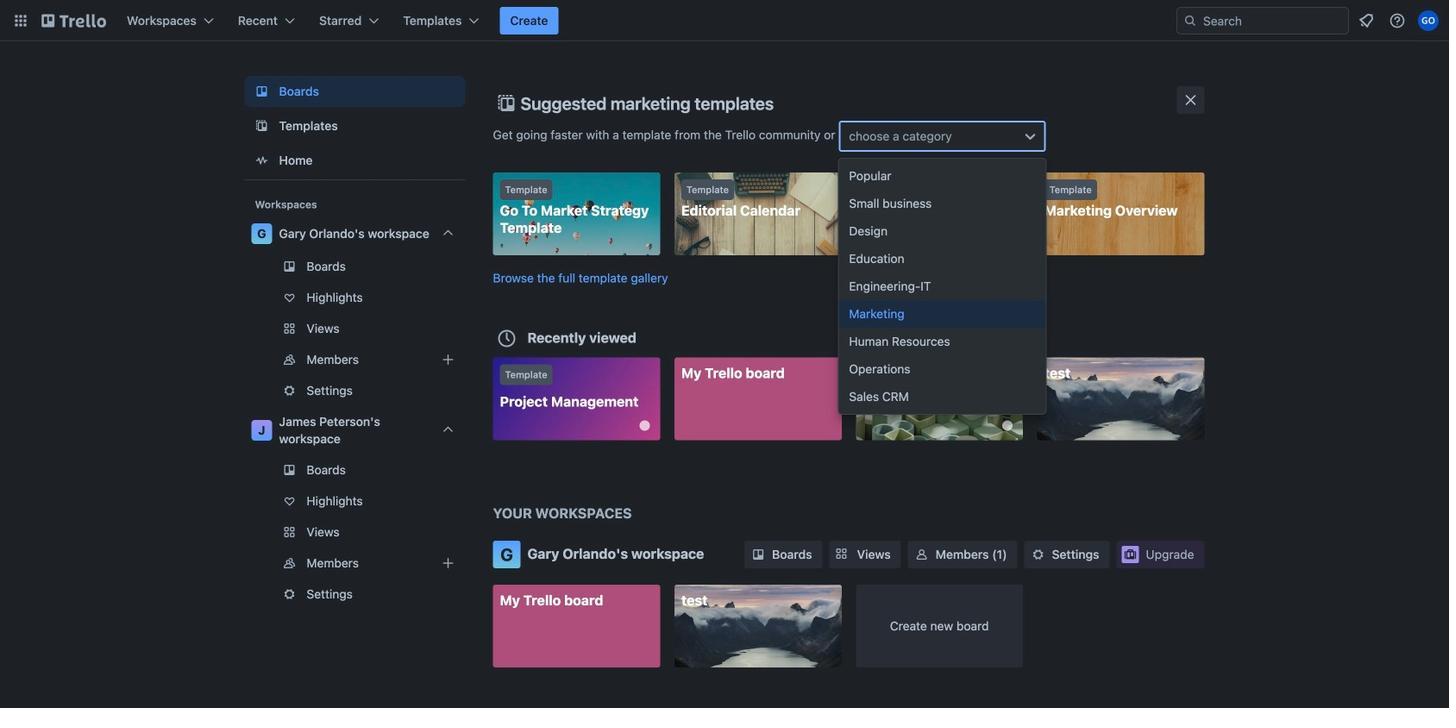 Task type: locate. For each thing, give the bounding box(es) containing it.
there is new activity on this board. image
[[640, 421, 650, 431], [1003, 421, 1013, 431]]

sm image
[[750, 546, 767, 563], [913, 546, 931, 563], [1030, 546, 1047, 563]]

2 horizontal spatial sm image
[[1030, 546, 1047, 563]]

2 sm image from the left
[[913, 546, 931, 563]]

2 there is new activity on this board. image from the left
[[1003, 421, 1013, 431]]

0 horizontal spatial there is new activity on this board. image
[[640, 421, 650, 431]]

0 horizontal spatial sm image
[[750, 546, 767, 563]]

0 notifications image
[[1356, 10, 1377, 31]]

1 horizontal spatial sm image
[[913, 546, 931, 563]]

1 horizontal spatial there is new activity on this board. image
[[1003, 421, 1013, 431]]



Task type: describe. For each thing, give the bounding box(es) containing it.
template board image
[[251, 116, 272, 136]]

add image
[[438, 349, 459, 370]]

1 there is new activity on this board. image from the left
[[640, 421, 650, 431]]

board image
[[251, 81, 272, 102]]

gary orlando (garyorlando) image
[[1418, 10, 1439, 31]]

3 sm image from the left
[[1030, 546, 1047, 563]]

home image
[[251, 150, 272, 171]]

1 sm image from the left
[[750, 546, 767, 563]]

open information menu image
[[1389, 12, 1406, 29]]

back to home image
[[41, 7, 106, 35]]

search image
[[1184, 14, 1197, 28]]

primary element
[[0, 0, 1449, 41]]

Search field
[[1197, 8, 1348, 34]]

add image
[[438, 553, 459, 574]]



Task type: vqa. For each thing, say whether or not it's contained in the screenshot.
FILTERS
no



